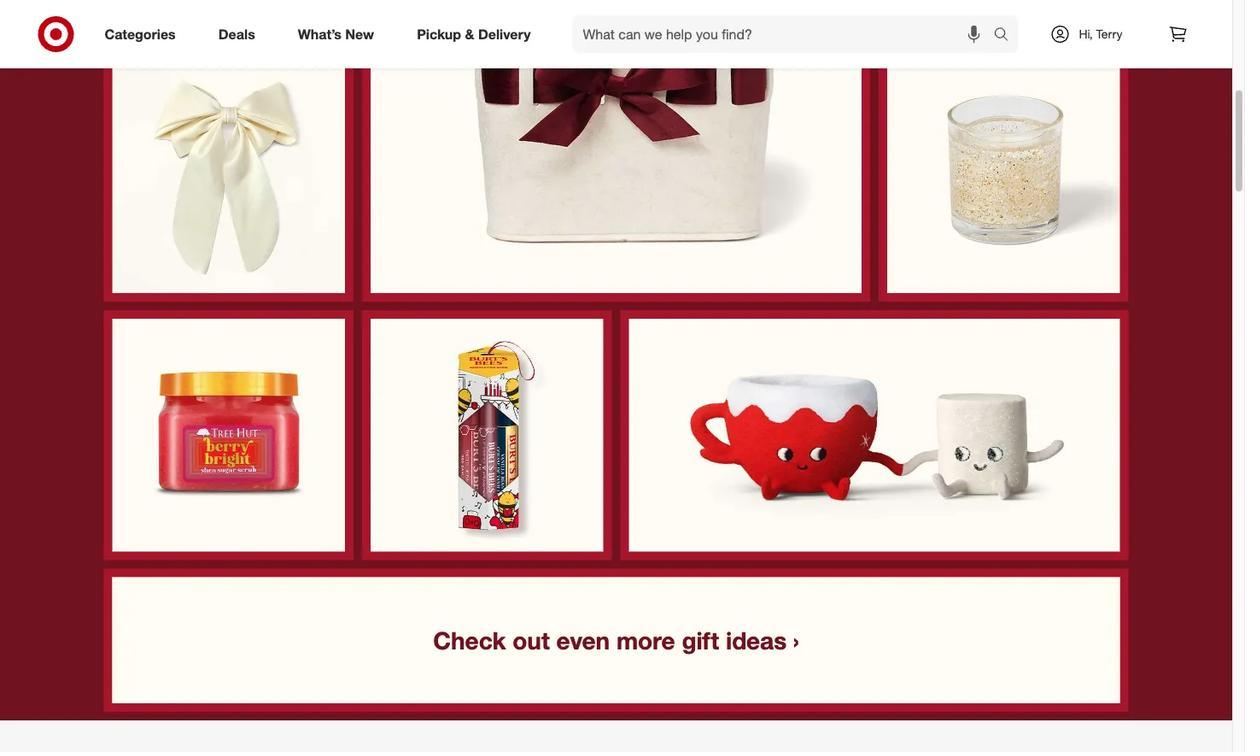 Task type: locate. For each thing, give the bounding box(es) containing it.
search button
[[987, 15, 1028, 56]]

›
[[794, 626, 800, 655]]

hi,
[[1080, 26, 1094, 41]]

What can we help you find? suggestions appear below search field
[[573, 15, 999, 53]]

hi, terry
[[1080, 26, 1123, 41]]

deals link
[[204, 15, 277, 53]]

deals
[[219, 26, 255, 42]]

terry
[[1097, 26, 1123, 41]]

pickup
[[417, 26, 462, 42]]

what's new
[[298, 26, 374, 42]]

new
[[346, 26, 374, 42]]

out
[[513, 626, 550, 655]]

search
[[987, 27, 1028, 44]]

delivery
[[478, 26, 531, 42]]

&
[[465, 26, 475, 42]]

pickup & delivery
[[417, 26, 531, 42]]



Task type: describe. For each thing, give the bounding box(es) containing it.
what's
[[298, 26, 342, 42]]

categories link
[[90, 15, 197, 53]]

pickup & delivery link
[[403, 15, 553, 53]]

ideas
[[726, 626, 787, 655]]

what's new link
[[284, 15, 396, 53]]

gift
[[682, 626, 720, 655]]

more
[[617, 626, 676, 655]]

check
[[433, 626, 506, 655]]

even
[[557, 626, 610, 655]]

check out even more gift ideas ›
[[433, 626, 800, 655]]

categories
[[105, 26, 176, 42]]



Task type: vqa. For each thing, say whether or not it's contained in the screenshot.
separate
no



